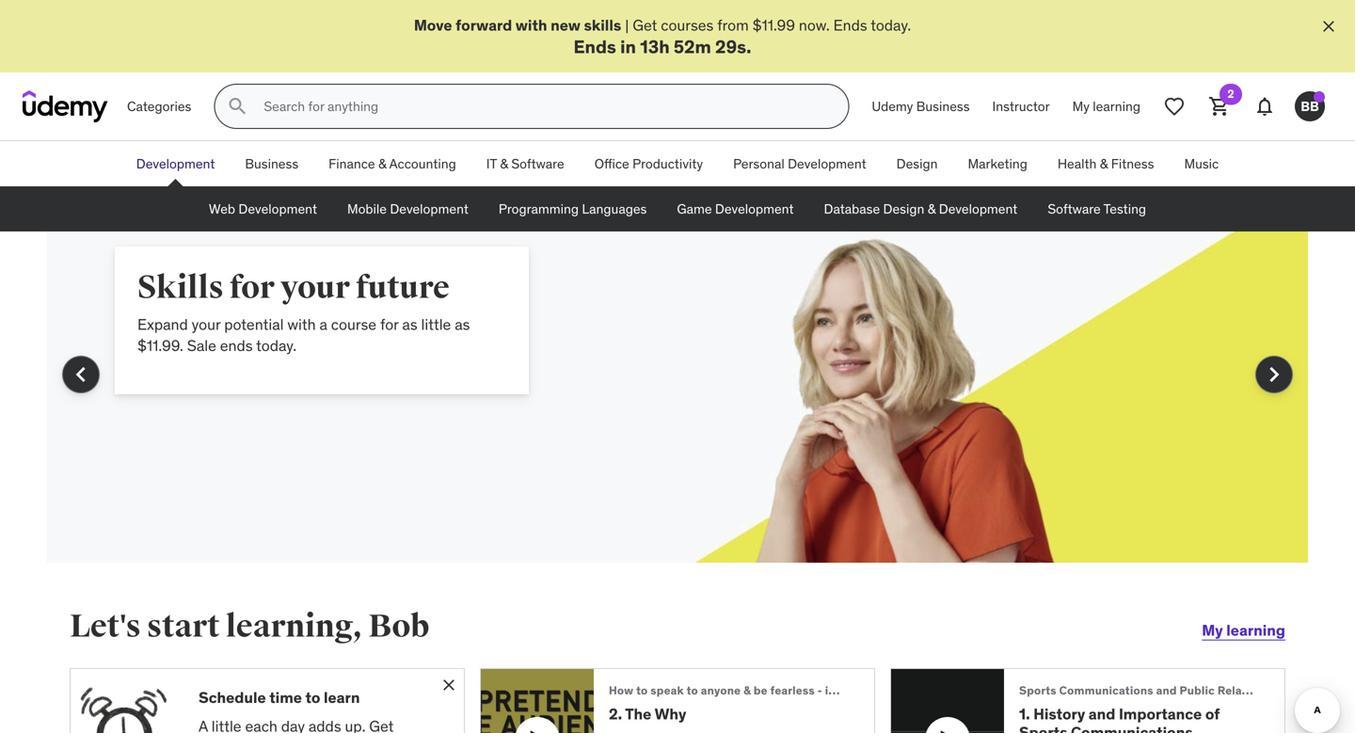 Task type: locate. For each thing, give the bounding box(es) containing it.
1 horizontal spatial today.
[[871, 16, 911, 35]]

my learning up relations on the right of the page
[[1202, 621, 1286, 640]]

previous image
[[66, 360, 96, 390]]

move
[[414, 16, 452, 35]]

marketing link
[[953, 141, 1043, 187]]

your up a
[[280, 268, 350, 308]]

1 vertical spatial your
[[192, 315, 221, 334]]

web development link
[[194, 187, 332, 232]]

1 horizontal spatial my
[[1202, 621, 1223, 640]]

for up potential
[[230, 268, 275, 308]]

development inside 'link'
[[390, 200, 469, 217]]

my learning link up health & fitness
[[1061, 84, 1152, 129]]

and right history
[[1089, 705, 1116, 724]]

why
[[655, 705, 687, 724]]

web
[[209, 200, 235, 217]]

1 vertical spatial in
[[825, 684, 836, 698]]

mobile development
[[347, 200, 469, 217]]

development for web development
[[239, 200, 317, 217]]

time
[[269, 688, 302, 708]]

business up web development
[[245, 155, 299, 172]]

1 horizontal spatial my learning link
[[1202, 608, 1286, 653]]

$11.99
[[753, 16, 795, 35]]

1.
[[1019, 705, 1031, 724]]

& right health
[[1100, 155, 1108, 172]]

courses
[[661, 16, 714, 35]]

office productivity link
[[580, 141, 718, 187]]

design down design "link"
[[884, 200, 925, 217]]

min
[[908, 684, 928, 698]]

development down accounting on the left of the page
[[390, 200, 469, 217]]

my
[[1073, 98, 1090, 115], [1202, 621, 1223, 640]]

1 vertical spatial learning
[[1227, 621, 1286, 640]]

& for accounting
[[378, 155, 387, 172]]

1 horizontal spatial with
[[516, 16, 547, 35]]

my up public
[[1202, 621, 1223, 640]]

software down health
[[1048, 200, 1101, 217]]

0 vertical spatial for
[[230, 268, 275, 308]]

learning for the leftmost my learning link
[[1093, 98, 1141, 115]]

1 horizontal spatial my learning
[[1202, 621, 1286, 640]]

udemy business link
[[861, 84, 981, 129]]

as left little
[[402, 315, 418, 334]]

0 vertical spatial today.
[[871, 16, 911, 35]]

with inside 'skills for your future expand your potential with a course for as little as $11.99. sale ends today.'
[[287, 315, 316, 334]]

1 vertical spatial business
[[245, 155, 299, 172]]

today. inside 'skills for your future expand your potential with a course for as little as $11.99. sale ends today.'
[[256, 336, 297, 355]]

your up sale
[[192, 315, 221, 334]]

2 as from the left
[[455, 315, 470, 334]]

ends right now.
[[834, 16, 868, 35]]

business right udemy
[[917, 98, 970, 115]]

personal
[[733, 155, 785, 172]]

to
[[636, 684, 648, 698], [687, 684, 698, 698], [305, 688, 320, 708]]

1 horizontal spatial and
[[1157, 684, 1177, 698]]

1 as from the left
[[402, 315, 418, 334]]

software up the programming
[[511, 155, 565, 172]]

1 horizontal spatial business
[[917, 98, 970, 115]]

as
[[402, 315, 418, 334], [455, 315, 470, 334]]

instructor link
[[981, 84, 1061, 129]]

0 vertical spatial design
[[897, 155, 938, 172]]

with left a
[[287, 315, 316, 334]]

1 vertical spatial with
[[287, 315, 316, 334]]

my learning link up relations on the right of the page
[[1202, 608, 1286, 653]]

than
[[863, 684, 889, 698]]

of
[[1206, 705, 1220, 724]]

0 vertical spatial with
[[516, 16, 547, 35]]

my up health
[[1073, 98, 1090, 115]]

software inside 'software testing' link
[[1048, 200, 1101, 217]]

web development
[[209, 200, 317, 217]]

personal development
[[733, 155, 867, 172]]

communications down public
[[1071, 723, 1193, 733]]

0 vertical spatial business
[[917, 98, 970, 115]]

learning left wishlist icon
[[1093, 98, 1141, 115]]

software inside it & software link
[[511, 155, 565, 172]]

sports
[[1019, 684, 1057, 698], [1019, 723, 1068, 733]]

design inside "link"
[[897, 155, 938, 172]]

0 horizontal spatial for
[[230, 268, 275, 308]]

1 vertical spatial and
[[1089, 705, 1116, 724]]

0 vertical spatial software
[[511, 155, 565, 172]]

in down |
[[620, 35, 636, 58]]

0 vertical spatial in
[[620, 35, 636, 58]]

and up importance
[[1157, 684, 1177, 698]]

1 vertical spatial sports
[[1019, 723, 1068, 733]]

and
[[1157, 684, 1177, 698], [1089, 705, 1116, 724]]

0 vertical spatial communications
[[1060, 684, 1154, 698]]

1 horizontal spatial for
[[380, 315, 399, 334]]

learning up relations on the right of the page
[[1227, 621, 1286, 640]]

0 vertical spatial sports
[[1019, 684, 1057, 698]]

sports communications and public relations 1. history and importance of sports communications
[[1019, 684, 1270, 733]]

close image
[[1320, 17, 1339, 36]]

my for the leftmost my learning link
[[1073, 98, 1090, 115]]

my learning up health & fitness
[[1073, 98, 1141, 115]]

1 vertical spatial design
[[884, 200, 925, 217]]

communications up 1. history and importance of sports communications link
[[1060, 684, 1154, 698]]

0 vertical spatial and
[[1157, 684, 1177, 698]]

course
[[331, 315, 377, 334]]

my learning link
[[1061, 84, 1152, 129], [1202, 608, 1286, 653]]

1 vertical spatial my learning
[[1202, 621, 1286, 640]]

2 sports from the top
[[1019, 723, 1068, 733]]

to right speak
[[687, 684, 698, 698]]

1 horizontal spatial in
[[825, 684, 836, 698]]

1 vertical spatial for
[[380, 315, 399, 334]]

let's start learning, bob
[[70, 607, 430, 646]]

for right "course" at the left top
[[380, 315, 399, 334]]

in right -
[[825, 684, 836, 698]]

in inside move forward with new skills | get courses from $11.99 now. ends today. ends in 13h 52m 29s .
[[620, 35, 636, 58]]

skills for your future expand your potential with a course for as little as $11.99. sale ends today.
[[137, 268, 470, 355]]

design
[[897, 155, 938, 172], [884, 200, 925, 217]]

my learning
[[1073, 98, 1141, 115], [1202, 621, 1286, 640]]

development down personal
[[715, 200, 794, 217]]

little
[[421, 315, 451, 334]]

instructor
[[993, 98, 1050, 115]]

get
[[633, 16, 657, 35]]

0 vertical spatial my learning link
[[1061, 84, 1152, 129]]

software
[[511, 155, 565, 172], [1048, 200, 1101, 217]]

0 horizontal spatial software
[[511, 155, 565, 172]]

& for fitness
[[1100, 155, 1108, 172]]

0 horizontal spatial my
[[1073, 98, 1090, 115]]

1 vertical spatial my
[[1202, 621, 1223, 640]]

& right finance
[[378, 155, 387, 172]]

0 horizontal spatial your
[[192, 315, 221, 334]]

1 horizontal spatial to
[[636, 684, 648, 698]]

0 horizontal spatial today.
[[256, 336, 297, 355]]

development for mobile development
[[390, 200, 469, 217]]

1 horizontal spatial learning
[[1227, 621, 1286, 640]]

0 horizontal spatial to
[[305, 688, 320, 708]]

1 vertical spatial software
[[1048, 200, 1101, 217]]

for
[[230, 268, 275, 308], [380, 315, 399, 334]]

0 vertical spatial learning
[[1093, 98, 1141, 115]]

development for personal development
[[788, 155, 867, 172]]

development up database on the top right of page
[[788, 155, 867, 172]]

to right how
[[636, 684, 648, 698]]

music link
[[1170, 141, 1234, 187]]

with inside move forward with new skills | get courses from $11.99 now. ends today. ends in 13h 52m 29s .
[[516, 16, 547, 35]]

1 horizontal spatial as
[[455, 315, 470, 334]]

1 horizontal spatial software
[[1048, 200, 1101, 217]]

business inside "link"
[[245, 155, 299, 172]]

to right time
[[305, 688, 320, 708]]

submit search image
[[226, 95, 249, 118]]

finance
[[329, 155, 375, 172]]

today. right now.
[[871, 16, 911, 35]]

& right it
[[500, 155, 508, 172]]

in
[[620, 35, 636, 58], [825, 684, 836, 698]]

design up database design & development
[[897, 155, 938, 172]]

2. the why link
[[609, 705, 844, 724]]

1 vertical spatial today.
[[256, 336, 297, 355]]

today. down potential
[[256, 336, 297, 355]]

0 horizontal spatial as
[[402, 315, 418, 334]]

0 horizontal spatial in
[[620, 35, 636, 58]]

1 horizontal spatial ends
[[834, 16, 868, 35]]

0 vertical spatial my learning
[[1073, 98, 1141, 115]]

with left new
[[516, 16, 547, 35]]

potential
[[224, 315, 284, 334]]

fitness
[[1112, 155, 1155, 172]]

ends down skills
[[574, 35, 616, 58]]

0 horizontal spatial learning
[[1093, 98, 1141, 115]]

0 horizontal spatial business
[[245, 155, 299, 172]]

0 horizontal spatial with
[[287, 315, 316, 334]]

skills
[[584, 16, 622, 35]]

personal development link
[[718, 141, 882, 187]]

as right little
[[455, 315, 470, 334]]

development down business "link"
[[239, 200, 317, 217]]

programming languages link
[[484, 187, 662, 232]]

2
[[1228, 87, 1235, 101]]

today.
[[871, 16, 911, 35], [256, 336, 297, 355]]

1 vertical spatial communications
[[1071, 723, 1193, 733]]

& left be
[[744, 684, 751, 698]]

skills
[[137, 268, 224, 308]]

learning,
[[226, 607, 362, 646]]

& inside how to speak to anyone & be fearless - in less than 55 min 2. the why
[[744, 684, 751, 698]]

new
[[551, 16, 581, 35]]

speak
[[651, 684, 684, 698]]

1 horizontal spatial your
[[280, 268, 350, 308]]

how to speak to anyone & be fearless - in less than 55 min 2. the why
[[609, 684, 928, 724]]

0 vertical spatial your
[[280, 268, 350, 308]]

your
[[280, 268, 350, 308], [192, 315, 221, 334]]

bob
[[368, 607, 430, 646]]

0 vertical spatial my
[[1073, 98, 1090, 115]]

development down marketing link
[[939, 200, 1018, 217]]

learning
[[1093, 98, 1141, 115], [1227, 621, 1286, 640]]

expand
[[137, 315, 188, 334]]

ends
[[220, 336, 253, 355]]

business
[[917, 98, 970, 115], [245, 155, 299, 172]]

|
[[625, 16, 629, 35]]



Task type: vqa. For each thing, say whether or not it's contained in the screenshot.
today. inside 'Move forward with new skills | Get courses from $11.99 now. Ends today. Ends in 13h 52m 29s .'
yes



Task type: describe. For each thing, give the bounding box(es) containing it.
health & fitness link
[[1043, 141, 1170, 187]]

database design & development
[[824, 200, 1018, 217]]

design link
[[882, 141, 953, 187]]

2.
[[609, 705, 622, 724]]

development for game development
[[715, 200, 794, 217]]

2 link
[[1197, 84, 1243, 129]]

mobile
[[347, 200, 387, 217]]

udemy
[[872, 98, 913, 115]]

future
[[356, 268, 450, 308]]

office
[[595, 155, 630, 172]]

now.
[[799, 16, 830, 35]]

programming languages
[[499, 200, 647, 217]]

accounting
[[389, 155, 456, 172]]

notifications image
[[1254, 95, 1276, 118]]

1. history and importance of sports communications link
[[1019, 705, 1255, 733]]

today. inside move forward with new skills | get courses from $11.99 now. ends today. ends in 13h 52m 29s .
[[871, 16, 911, 35]]

Search for anything text field
[[260, 91, 826, 123]]

my for bottommost my learning link
[[1202, 621, 1223, 640]]

the
[[625, 705, 652, 724]]

.
[[747, 35, 752, 58]]

bb
[[1301, 98, 1320, 115]]

2 horizontal spatial to
[[687, 684, 698, 698]]

categories button
[[116, 84, 203, 129]]

it & software link
[[471, 141, 580, 187]]

udemy business
[[872, 98, 970, 115]]

wishlist image
[[1164, 95, 1186, 118]]

history
[[1034, 705, 1086, 724]]

1 vertical spatial my learning link
[[1202, 608, 1286, 653]]

learn
[[324, 688, 360, 708]]

database
[[824, 200, 880, 217]]

start
[[147, 607, 220, 646]]

development link
[[121, 141, 230, 187]]

it & software
[[486, 155, 565, 172]]

office productivity
[[595, 155, 703, 172]]

schedule time to learn
[[199, 688, 360, 708]]

software testing link
[[1033, 187, 1162, 232]]

learning for bottommost my learning link
[[1227, 621, 1286, 640]]

be
[[754, 684, 768, 698]]

forward
[[456, 16, 512, 35]]

& down design "link"
[[928, 200, 936, 217]]

less
[[838, 684, 861, 698]]

carousel element
[[47, 187, 1308, 608]]

you have alerts image
[[1314, 91, 1325, 103]]

public
[[1180, 684, 1215, 698]]

$11.99.
[[137, 336, 183, 355]]

shopping cart with 2 items image
[[1209, 95, 1231, 118]]

it
[[486, 155, 497, 172]]

categories
[[127, 98, 191, 115]]

bb link
[[1288, 84, 1333, 129]]

testing
[[1104, 200, 1147, 217]]

game development link
[[662, 187, 809, 232]]

1 sports from the top
[[1019, 684, 1057, 698]]

finance & accounting
[[329, 155, 456, 172]]

0 horizontal spatial my learning
[[1073, 98, 1141, 115]]

let's
[[70, 607, 141, 646]]

-
[[818, 684, 823, 698]]

55
[[891, 684, 905, 698]]

health & fitness
[[1058, 155, 1155, 172]]

0 horizontal spatial and
[[1089, 705, 1116, 724]]

move forward with new skills | get courses from $11.99 now. ends today. ends in 13h 52m 29s .
[[414, 16, 911, 58]]

programming
[[499, 200, 579, 217]]

marketing
[[968, 155, 1028, 172]]

how
[[609, 684, 634, 698]]

close image
[[440, 676, 458, 695]]

software testing
[[1048, 200, 1147, 217]]

& for software
[[500, 155, 508, 172]]

sale
[[187, 336, 216, 355]]

finance & accounting link
[[314, 141, 471, 187]]

languages
[[582, 200, 647, 217]]

database design & development link
[[809, 187, 1033, 232]]

0 horizontal spatial my learning link
[[1061, 84, 1152, 129]]

13h 52m 29s
[[640, 35, 747, 58]]

anyone
[[701, 684, 741, 698]]

from
[[717, 16, 749, 35]]

music
[[1185, 155, 1219, 172]]

schedule
[[199, 688, 266, 708]]

relations
[[1218, 684, 1270, 698]]

game development
[[677, 200, 794, 217]]

fearless
[[771, 684, 815, 698]]

next image
[[1260, 360, 1290, 390]]

udemy image
[[23, 91, 108, 123]]

game
[[677, 200, 712, 217]]

health
[[1058, 155, 1097, 172]]

development down the categories dropdown button
[[136, 155, 215, 172]]

mobile development link
[[332, 187, 484, 232]]

0 horizontal spatial ends
[[574, 35, 616, 58]]

in inside how to speak to anyone & be fearless - in less than 55 min 2. the why
[[825, 684, 836, 698]]

importance
[[1119, 705, 1202, 724]]



